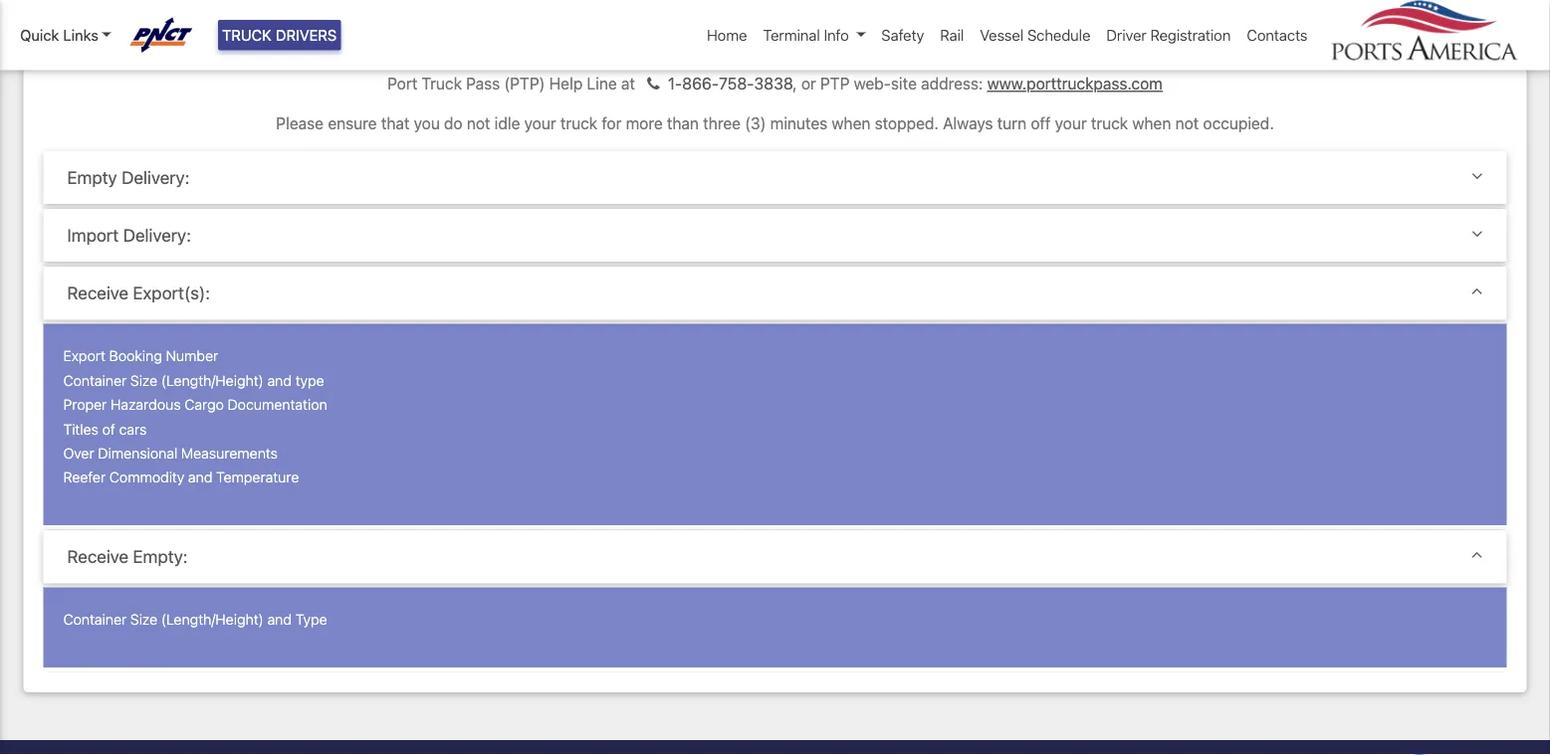 Task type: locate. For each thing, give the bounding box(es) containing it.
truck drivers
[[222, 26, 337, 44]]

truck right "port"
[[422, 74, 462, 93]]

temperature
[[216, 469, 299, 486]]

angle down image inside 'import delivery:' link
[[1472, 225, 1483, 243]]

2 angle down image from the top
[[1472, 225, 1483, 243]]

truck down www.porttruckpass.com link
[[1091, 114, 1128, 133]]

occupied.
[[1203, 114, 1274, 133]]

port
[[387, 74, 418, 93]]

2 your from the left
[[1055, 114, 1087, 133]]

1-866-758-3838
[[664, 74, 793, 93]]

size up hazardous
[[130, 372, 158, 389]]

3 angle down image from the top
[[1472, 283, 1483, 301]]

2 receive from the top
[[67, 547, 129, 567]]

0 vertical spatial container
[[63, 372, 127, 389]]

proper
[[63, 396, 107, 413]]

phone image
[[647, 76, 660, 92]]

and left type
[[267, 611, 292, 628]]

1 vertical spatial receive
[[67, 547, 129, 567]]

1 vertical spatial delivery:
[[123, 225, 191, 246]]

1 angle down image from the top
[[1472, 167, 1483, 185]]

help
[[549, 74, 583, 93]]

export(s):
[[133, 283, 210, 303]]

(length/height)
[[161, 372, 264, 389], [161, 611, 264, 628]]

commodity
[[109, 469, 184, 486]]

receive empty: tab panel
[[43, 588, 1507, 672]]

type
[[295, 372, 324, 389]]

container inside receive empty: tab panel
[[63, 611, 127, 628]]

1 your from the left
[[524, 114, 556, 133]]

, or ptp web-site address: www.porttruckpass.com
[[793, 74, 1163, 93]]

rail
[[940, 26, 964, 44]]

receive
[[67, 283, 129, 303], [67, 547, 129, 567]]

not
[[467, 114, 490, 133], [1176, 114, 1199, 133]]

size down "empty:"
[[130, 611, 158, 628]]

(ptp)
[[504, 74, 545, 93]]

home
[[707, 26, 747, 44]]

delivery: for empty delivery:
[[122, 167, 190, 188]]

container inside export booking number container size (length/height) and type proper hazardous cargo documentation titles of cars over dimensional measurements reefer commodity and temperature
[[63, 372, 127, 389]]

1 vertical spatial angle down image
[[1472, 225, 1483, 243]]

turn
[[997, 114, 1027, 133]]

tab list containing empty delivery:
[[43, 151, 1507, 673]]

tab list
[[43, 151, 1507, 673]]

and
[[924, 10, 950, 29], [267, 372, 292, 389], [188, 469, 213, 486], [267, 611, 292, 628]]

when down ptp
[[832, 114, 871, 133]]

angle down image inside receive export(s): link
[[1472, 283, 1483, 301]]

import delivery: link
[[67, 225, 1483, 246]]

1 horizontal spatial truck
[[1091, 114, 1128, 133]]

must
[[624, 10, 660, 29]]

not left occupied.
[[1176, 114, 1199, 133]]

3838
[[754, 74, 793, 93]]

1 receive from the top
[[67, 283, 129, 303]]

2 vertical spatial angle down image
[[1472, 283, 1483, 301]]

angle down image
[[1472, 167, 1483, 185], [1472, 225, 1483, 243], [1472, 283, 1483, 301]]

0 vertical spatial truck
[[222, 26, 272, 44]]

1 horizontal spatial when
[[1132, 114, 1171, 133]]

delivery: inside empty delivery: link
[[122, 167, 190, 188]]

sealink
[[740, 10, 796, 29]]

and right card
[[924, 10, 950, 29]]

0 horizontal spatial truck
[[222, 26, 272, 44]]

0 horizontal spatial your
[[524, 114, 556, 133]]

angle down image inside empty delivery: link
[[1472, 167, 1483, 185]]

0 horizontal spatial truck
[[560, 114, 598, 133]]

card
[[887, 10, 919, 29]]

0 vertical spatial size
[[130, 372, 158, 389]]

receive for receive export(s):
[[67, 283, 129, 303]]

reefer
[[63, 469, 106, 486]]

cargo
[[184, 396, 224, 413]]

truck left for
[[560, 114, 598, 133]]

terminal
[[763, 26, 820, 44]]

1 size from the top
[[130, 372, 158, 389]]

quick links link
[[20, 24, 111, 46]]

safety
[[882, 26, 924, 44]]

1 vertical spatial size
[[130, 611, 158, 628]]

1 vertical spatial container
[[63, 611, 127, 628]]

idle
[[495, 114, 520, 133]]

1 horizontal spatial truck
[[422, 74, 462, 93]]

1 container from the top
[[63, 372, 127, 389]]

driver
[[1107, 26, 1147, 44]]

at
[[621, 74, 635, 93]]

1 (length/height) from the top
[[161, 372, 264, 389]]

receive left "empty:"
[[67, 547, 129, 567]]

titles
[[63, 420, 98, 437]]

0 vertical spatial (length/height)
[[161, 372, 264, 389]]

line
[[587, 74, 617, 93]]

container down receive empty:
[[63, 611, 127, 628]]

container
[[63, 372, 127, 389], [63, 611, 127, 628]]

size inside receive empty: tab panel
[[130, 611, 158, 628]]

delivery: inside 'import delivery:' link
[[123, 225, 191, 246]]

delivery: up export(s):
[[123, 225, 191, 246]]

angle down image for import delivery:
[[1472, 225, 1483, 243]]

rail link
[[932, 16, 972, 54]]

delivery: right empty
[[122, 167, 190, 188]]

1 vertical spatial truck
[[422, 74, 462, 93]]

(length/height) down "empty:"
[[161, 611, 264, 628]]

receive down import
[[67, 283, 129, 303]]

and up documentation
[[267, 372, 292, 389]]

0 horizontal spatial when
[[832, 114, 871, 133]]

when down www.porttruckpass.com
[[1132, 114, 1171, 133]]

and down measurements on the left bottom of the page
[[188, 469, 213, 486]]

your
[[524, 114, 556, 133], [1055, 114, 1087, 133]]

2 not from the left
[[1176, 114, 1199, 133]]

driver registration link
[[1099, 16, 1239, 54]]

registration
[[1151, 26, 1231, 44]]

drivers
[[276, 26, 337, 44]]

not right do on the top of page
[[467, 114, 490, 133]]

container up proper
[[63, 372, 127, 389]]

that
[[381, 114, 410, 133]]

0 vertical spatial angle down image
[[1472, 167, 1483, 185]]

delivery: for import delivery:
[[123, 225, 191, 246]]

0 vertical spatial delivery:
[[122, 167, 190, 188]]

2 container from the top
[[63, 611, 127, 628]]

758-
[[719, 74, 754, 93]]

size
[[130, 372, 158, 389], [130, 611, 158, 628]]

export booking number container size (length/height) and type proper hazardous cargo documentation titles of cars over dimensional measurements reefer commodity and temperature
[[63, 347, 327, 486]]

1 vertical spatial (length/height)
[[161, 611, 264, 628]]

0 vertical spatial receive
[[67, 283, 129, 303]]

www.porttruckpass.com link
[[987, 74, 1163, 93]]

truck left drivers
[[222, 26, 272, 44]]

0 horizontal spatial not
[[467, 114, 490, 133]]

ensure
[[328, 114, 377, 133]]

contacts link
[[1239, 16, 1316, 54]]

(length/height) up cargo
[[161, 372, 264, 389]]

driver registration
[[1107, 26, 1231, 44]]

or
[[801, 74, 816, 93]]

1-866-758-3838 link
[[639, 74, 793, 93]]

2 size from the top
[[130, 611, 158, 628]]

your right off
[[1055, 114, 1087, 133]]

1 horizontal spatial not
[[1176, 114, 1199, 133]]

receive export(s): link
[[67, 283, 1483, 304]]

2 (length/height) from the top
[[161, 611, 264, 628]]

than
[[667, 114, 699, 133]]

when
[[832, 114, 871, 133], [1132, 114, 1171, 133]]

angle down image for empty delivery:
[[1472, 167, 1483, 185]]

1 horizontal spatial your
[[1055, 114, 1087, 133]]

your right idle
[[524, 114, 556, 133]]



Task type: describe. For each thing, give the bounding box(es) containing it.
2 truck from the left
[[1091, 114, 1128, 133]]

quick links
[[20, 26, 98, 44]]

card,
[[800, 10, 837, 29]]

container size (length/height) and type
[[63, 611, 327, 628]]

vessel schedule
[[980, 26, 1091, 44]]

three
[[703, 114, 741, 133]]

of
[[102, 420, 115, 437]]

www.porttruckpass.com
[[987, 74, 1163, 93]]

truck inside truck drivers link
[[222, 26, 272, 44]]

receive export(s):
[[67, 283, 210, 303]]

tag
[[995, 10, 1018, 29]]

valid
[[702, 10, 735, 29]]

always
[[943, 114, 993, 133]]

import delivery:
[[67, 225, 191, 246]]

and inside receive empty: tab panel
[[267, 611, 292, 628]]

size inside export booking number container size (length/height) and type proper hazardous cargo documentation titles of cars over dimensional measurements reefer commodity and temperature
[[130, 372, 158, 389]]

please
[[276, 114, 324, 133]]

1 not from the left
[[467, 114, 490, 133]]

(3)
[[745, 114, 766, 133]]

1 truck from the left
[[560, 114, 598, 133]]

angle down image
[[1472, 547, 1483, 564]]

dimensional
[[98, 445, 177, 462]]

off
[[1031, 114, 1051, 133]]

number
[[166, 347, 218, 364]]

measurements
[[181, 445, 278, 462]]

driver/truck must have valid sealink card, twic card and rfid tag
[[532, 10, 1018, 29]]

hazardous
[[111, 396, 181, 413]]

quick
[[20, 26, 59, 44]]

web-
[[854, 74, 891, 93]]

(length/height) inside export booking number container size (length/height) and type proper hazardous cargo documentation titles of cars over dimensional measurements reefer commodity and temperature
[[161, 372, 264, 389]]

safety link
[[874, 16, 932, 54]]

port truck pass (ptp) help line at
[[387, 74, 639, 93]]

2 when from the left
[[1132, 114, 1171, 133]]

import
[[67, 225, 119, 246]]

you
[[414, 114, 440, 133]]

terminal info link
[[755, 16, 874, 54]]

driver/truck
[[532, 10, 620, 29]]

please ensure that you do not idle your truck for more than three (3) minutes when stopped. always turn off your truck when not occupied.
[[276, 114, 1274, 133]]

documentation
[[228, 396, 327, 413]]

empty
[[67, 167, 117, 188]]

home link
[[699, 16, 755, 54]]

empty delivery: link
[[67, 167, 1483, 188]]

vessel schedule link
[[972, 16, 1099, 54]]

over
[[63, 445, 94, 462]]

stopped.
[[875, 114, 939, 133]]

info
[[824, 26, 849, 44]]

empty delivery:
[[67, 167, 190, 188]]

(length/height) inside receive empty: tab panel
[[161, 611, 264, 628]]

terminal info
[[763, 26, 849, 44]]

truck drivers link
[[218, 20, 341, 50]]

schedule
[[1028, 26, 1091, 44]]

receive empty: link
[[67, 547, 1483, 568]]

receive empty:
[[67, 547, 188, 567]]

rfid
[[955, 10, 991, 29]]

receive export(s): tab panel
[[43, 324, 1507, 530]]

booking
[[109, 347, 162, 364]]

empty:
[[133, 547, 188, 567]]

ptp
[[820, 74, 850, 93]]

twic
[[841, 10, 883, 29]]

1-
[[668, 74, 682, 93]]

,
[[793, 74, 797, 93]]

type
[[295, 611, 327, 628]]

866-
[[682, 74, 719, 93]]

receive for receive empty:
[[67, 547, 129, 567]]

contacts
[[1247, 26, 1308, 44]]

for
[[602, 114, 622, 133]]

vessel
[[980, 26, 1024, 44]]

address:
[[921, 74, 983, 93]]

export
[[63, 347, 106, 364]]

cars
[[119, 420, 147, 437]]

1 when from the left
[[832, 114, 871, 133]]

have
[[664, 10, 698, 29]]

pass
[[466, 74, 500, 93]]

minutes
[[770, 114, 828, 133]]

more
[[626, 114, 663, 133]]

angle down image for receive export(s):
[[1472, 283, 1483, 301]]

links
[[63, 26, 98, 44]]

do
[[444, 114, 463, 133]]



Task type: vqa. For each thing, say whether or not it's contained in the screenshot.
Receive Empty: TAB PANEL
yes



